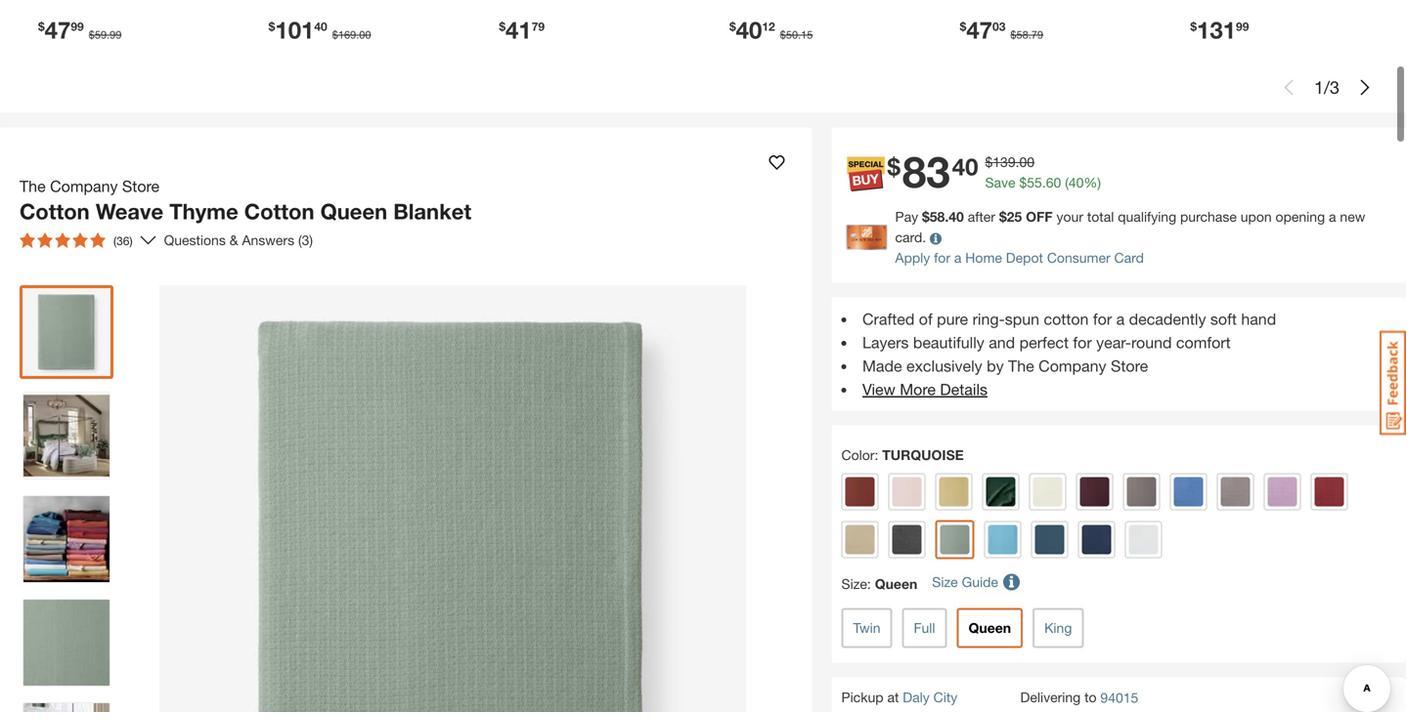 Task type: locate. For each thing, give the bounding box(es) containing it.
turquoise image
[[988, 526, 1017, 555]]

1 horizontal spatial the
[[1008, 357, 1034, 376]]

store down year-
[[1111, 357, 1148, 376]]

0 vertical spatial :
[[875, 447, 878, 464]]

47 left 58 at right top
[[966, 16, 993, 44]]

qualifying
[[1118, 209, 1177, 225]]

1 horizontal spatial cotton
[[244, 199, 314, 225]]

0 horizontal spatial store
[[122, 177, 160, 196]]

131
[[1197, 16, 1236, 44]]

daly city button
[[903, 690, 958, 706]]

queen down guide
[[969, 621, 1011, 637]]

$ inside $ 41 79
[[499, 20, 506, 33]]

queen down slate gray image
[[875, 577, 918, 593]]

cotton up 5 stars image
[[20, 199, 90, 225]]

00 up 55
[[1019, 154, 1035, 170]]

79 inside $ 41 79
[[532, 20, 545, 33]]

. inside $ 47 99 $ 59 . 99
[[107, 29, 110, 41]]

0 horizontal spatial 00
[[359, 29, 371, 41]]

sand image
[[845, 526, 875, 555]]

1 horizontal spatial store
[[1111, 357, 1148, 376]]

40 left save
[[952, 153, 978, 181]]

1 horizontal spatial 47
[[966, 16, 993, 44]]

dark green image
[[986, 478, 1016, 507]]

40 right 60
[[1069, 175, 1084, 191]]

merlot image
[[1080, 478, 1109, 507]]

after
[[968, 209, 995, 225]]

at
[[887, 690, 899, 706]]

79
[[532, 20, 545, 33], [1031, 29, 1043, 41]]

0 vertical spatial a
[[1329, 209, 1336, 225]]

0 horizontal spatial 79
[[532, 20, 545, 33]]

5 stars image
[[20, 233, 106, 249]]

more
[[900, 380, 936, 399]]

$ 47 03 $ 58 . 79
[[960, 16, 1043, 44]]

1 vertical spatial :
[[867, 577, 871, 593]]

size inside button
[[932, 575, 958, 591]]

0 horizontal spatial the
[[20, 177, 46, 196]]

a left home
[[954, 250, 962, 266]]

cotton
[[20, 199, 90, 225], [244, 199, 314, 225]]

40
[[736, 16, 762, 44], [314, 20, 327, 33], [952, 153, 978, 181], [1069, 175, 1084, 191]]

off
[[1026, 209, 1053, 225]]

company inside 'the company store cotton weave thyme cotton queen blanket'
[[50, 177, 118, 196]]

for down info icon
[[934, 250, 951, 266]]

1 vertical spatial 00
[[1019, 154, 1035, 170]]

ivory image
[[1033, 478, 1062, 507]]

00 inside $ 101 40 $ 169 . 00
[[359, 29, 371, 41]]

. for $ 101 40 $ 169 . 00
[[356, 29, 359, 41]]

2 horizontal spatial queen
[[969, 621, 1011, 637]]

a left new
[[1329, 209, 1336, 225]]

0 horizontal spatial cotton
[[20, 199, 90, 225]]

0 horizontal spatial a
[[954, 250, 962, 266]]

1 vertical spatial company
[[1039, 357, 1106, 376]]

card
[[1114, 250, 1144, 266]]

purchase
[[1180, 209, 1237, 225]]

40 left 50 at the right
[[736, 16, 762, 44]]

00 right the 169
[[359, 29, 371, 41]]

spun
[[1005, 310, 1040, 329]]

0 horizontal spatial 99
[[71, 20, 84, 33]]

0 horizontal spatial queen
[[320, 199, 387, 225]]

cotton up answers
[[244, 199, 314, 225]]

1 cotton from the left
[[20, 199, 90, 225]]

made
[[862, 357, 902, 376]]

2 47 from the left
[[966, 16, 993, 44]]

. inside $ 40 12 $ 50 . 15
[[798, 29, 801, 41]]

: up auburn image
[[875, 447, 878, 464]]

2 vertical spatial for
[[1073, 334, 1092, 352]]

1 horizontal spatial size
[[932, 575, 958, 591]]

upon
[[1241, 209, 1272, 225]]

next slide image
[[1357, 80, 1373, 96]]

2 horizontal spatial for
[[1093, 310, 1112, 329]]

the company store cotton weave thyme cotton queen blanket
[[20, 177, 471, 225]]

47 for $ 47 99 $ 59 . 99
[[45, 16, 71, 44]]

thyme
[[169, 199, 238, 225]]

hand
[[1241, 310, 1276, 329]]

crafted of pure ring-spun cotton for a decadently soft hand layers beautifully and perfect for year-round comfort made exclusively by the company store view more details
[[862, 310, 1276, 399]]

true navy image
[[1082, 526, 1111, 555]]

size down sand image
[[841, 577, 867, 593]]

. inside $ 47 03 $ 58 . 79
[[1028, 29, 1031, 41]]

1 horizontal spatial 00
[[1019, 154, 1035, 170]]

blush image
[[892, 478, 922, 507]]

1 horizontal spatial a
[[1116, 310, 1125, 329]]

to
[[1085, 690, 1097, 706]]

view more details link
[[862, 380, 988, 399]]

delivering to 94015
[[1020, 690, 1139, 706]]

perfect
[[1020, 334, 1069, 352]]

a inside crafted of pure ring-spun cotton for a decadently soft hand layers beautifully and perfect for year-round comfort made exclusively by the company store view more details
[[1116, 310, 1125, 329]]

company down perfect
[[1039, 357, 1106, 376]]

79 inside $ 47 03 $ 58 . 79
[[1031, 29, 1043, 41]]

the company store bed blankets ko33 q thyme 64.0 image
[[23, 290, 110, 376]]

40 inside $ 101 40 $ 169 . 00
[[314, 20, 327, 33]]

for up year-
[[1093, 310, 1112, 329]]

99 inside the $ 131 99
[[1236, 20, 1249, 33]]

company
[[50, 177, 118, 196], [1039, 357, 1106, 376]]

2 horizontal spatial 99
[[1236, 20, 1249, 33]]

1 vertical spatial store
[[1111, 357, 1148, 376]]

queen button
[[957, 609, 1023, 649]]

pay $ 58.40 after $ 25 off
[[895, 209, 1053, 225]]

1 47 from the left
[[45, 16, 71, 44]]

$ 40 12 $ 50 . 15
[[729, 16, 813, 44]]

0 vertical spatial queen
[[320, 199, 387, 225]]

year-
[[1096, 334, 1131, 352]]

0 vertical spatial company
[[50, 177, 118, 196]]

pickup at daly city
[[841, 690, 958, 706]]

: up twin
[[867, 577, 871, 593]]

47 for $ 47 03 $ 58 . 79
[[966, 16, 993, 44]]

comfort
[[1176, 334, 1231, 352]]

exclusively
[[907, 357, 982, 376]]

2 vertical spatial queen
[[969, 621, 1011, 637]]

40 inside $ 83 40
[[952, 153, 978, 181]]

for down cotton
[[1073, 334, 1092, 352]]

turquoise
[[882, 447, 964, 464]]

queen left blanket
[[320, 199, 387, 225]]

teal image
[[1035, 526, 1064, 555]]

store up 'weave'
[[122, 177, 160, 196]]

cotton
[[1044, 310, 1089, 329]]

daly
[[903, 690, 930, 706]]

1 horizontal spatial 79
[[1031, 29, 1043, 41]]

00
[[359, 29, 371, 41], [1019, 154, 1035, 170]]

139
[[993, 154, 1016, 170]]

101
[[275, 16, 314, 44]]

the right by
[[1008, 357, 1034, 376]]

soft
[[1211, 310, 1237, 329]]

2 cotton from the left
[[244, 199, 314, 225]]

the inside 'the company store cotton weave thyme cotton queen blanket'
[[20, 177, 46, 196]]

new
[[1340, 209, 1365, 225]]

0 horizontal spatial 47
[[45, 16, 71, 44]]

0 vertical spatial the
[[20, 177, 46, 196]]

$ inside $ 83 40
[[887, 153, 900, 181]]

for
[[934, 250, 951, 266], [1093, 310, 1112, 329], [1073, 334, 1092, 352]]

47 left 59
[[45, 16, 71, 44]]

2 horizontal spatial a
[[1329, 209, 1336, 225]]

$
[[38, 20, 45, 33], [269, 20, 275, 33], [499, 20, 506, 33], [729, 20, 736, 33], [960, 20, 966, 33], [1190, 20, 1197, 33], [89, 29, 95, 41], [332, 29, 338, 41], [780, 29, 786, 41], [1011, 29, 1017, 41], [887, 153, 900, 181], [985, 154, 993, 170], [1019, 175, 1027, 191], [922, 209, 930, 225], [999, 209, 1007, 225]]

the company store link
[[20, 175, 167, 198]]

your
[[1057, 209, 1083, 225]]

queen inside "button"
[[969, 621, 1011, 637]]

opening
[[1276, 209, 1325, 225]]

answers
[[242, 232, 294, 249]]

99
[[71, 20, 84, 33], [1236, 20, 1249, 33], [110, 29, 122, 41]]

0 horizontal spatial size
[[841, 577, 867, 593]]

1 horizontal spatial :
[[875, 447, 878, 464]]

store
[[122, 177, 160, 196], [1111, 357, 1148, 376]]

company up 'weave'
[[50, 177, 118, 196]]

1 horizontal spatial company
[[1039, 357, 1106, 376]]

.
[[107, 29, 110, 41], [356, 29, 359, 41], [798, 29, 801, 41], [1028, 29, 1031, 41], [1016, 154, 1019, 170], [1042, 175, 1046, 191]]

0 horizontal spatial for
[[934, 250, 951, 266]]

0 vertical spatial 00
[[359, 29, 371, 41]]

king button
[[1033, 609, 1084, 649]]

/
[[1324, 77, 1330, 98]]

%)
[[1084, 175, 1101, 191]]

0 vertical spatial store
[[122, 177, 160, 196]]

slate gray image
[[892, 526, 922, 555]]

0 horizontal spatial :
[[867, 577, 871, 593]]

home
[[965, 250, 1002, 266]]

pickup
[[841, 690, 884, 706]]

size
[[932, 575, 958, 591], [841, 577, 867, 593]]

0 vertical spatial for
[[934, 250, 951, 266]]

a up year-
[[1116, 310, 1125, 329]]

0 horizontal spatial company
[[50, 177, 118, 196]]

: for size
[[867, 577, 871, 593]]

. for $ 47 99 $ 59 . 99
[[107, 29, 110, 41]]

$ 139 . 00 save $ 55 . 60 ( 40 %)
[[985, 154, 1101, 191]]

12
[[762, 20, 775, 33]]

. inside $ 101 40 $ 169 . 00
[[356, 29, 359, 41]]

1 horizontal spatial queen
[[875, 577, 918, 593]]

1 vertical spatial the
[[1008, 357, 1034, 376]]

ring-
[[973, 310, 1005, 329]]

. for $ 47 03 $ 58 . 79
[[1028, 29, 1031, 41]]

40 left the 169
[[314, 20, 327, 33]]

decadently
[[1129, 310, 1206, 329]]

the up 5 stars image
[[20, 177, 46, 196]]

the
[[20, 177, 46, 196], [1008, 357, 1034, 376]]

pay
[[895, 209, 918, 225]]

55
[[1027, 175, 1042, 191]]

size left guide
[[932, 575, 958, 591]]

depot
[[1006, 250, 1043, 266]]

:
[[875, 447, 878, 464], [867, 577, 871, 593]]

2 vertical spatial a
[[1116, 310, 1125, 329]]

1 vertical spatial queen
[[875, 577, 918, 593]]

00 inside $ 139 . 00 save $ 55 . 60 ( 40 %)
[[1019, 154, 1035, 170]]

$ 83 40
[[887, 146, 978, 197]]



Task type: describe. For each thing, give the bounding box(es) containing it.
size guide button
[[932, 565, 1023, 601]]

save
[[985, 175, 1016, 191]]

(3)
[[298, 232, 313, 249]]

mineral gray image
[[1221, 478, 1250, 507]]

1 horizontal spatial 99
[[110, 29, 122, 41]]

60
[[1046, 175, 1061, 191]]

(
[[1065, 175, 1069, 191]]

59
[[95, 29, 107, 41]]

$ inside the $ 131 99
[[1190, 20, 1197, 33]]

a inside your total qualifying purchase upon opening a new card.
[[1329, 209, 1336, 225]]

83
[[902, 146, 950, 197]]

guide
[[962, 575, 998, 591]]

1 vertical spatial for
[[1093, 310, 1112, 329]]

the inside crafted of pure ring-spun cotton for a decadently soft hand layers beautifully and perfect for year-round comfort made exclusively by the company store view more details
[[1008, 357, 1034, 376]]

apply
[[895, 250, 930, 266]]

the company store bed blankets ko33 q thyme e1.1 image
[[23, 393, 110, 479]]

layers
[[862, 334, 909, 352]]

city
[[934, 690, 958, 706]]

king
[[1044, 621, 1072, 637]]

$ 41 79
[[499, 16, 545, 44]]

delivering
[[1020, 690, 1081, 706]]

$ 47 99 $ 59 . 99
[[38, 16, 122, 44]]

red image
[[1315, 478, 1344, 507]]

color : turquoise
[[841, 447, 964, 464]]

41
[[506, 16, 532, 44]]

94015 link
[[1101, 688, 1139, 709]]

view
[[862, 380, 895, 399]]

queen inside 'the company store cotton weave thyme cotton queen blanket'
[[320, 199, 387, 225]]

apply now image
[[846, 225, 895, 251]]

your total qualifying purchase upon opening a new card.
[[895, 209, 1365, 246]]

questions & answers (3)
[[164, 232, 313, 249]]

(36) button
[[12, 225, 140, 256]]

crafted
[[862, 310, 915, 329]]

15
[[801, 29, 813, 41]]

(36)
[[113, 234, 133, 248]]

consumer
[[1047, 250, 1111, 266]]

info image
[[930, 233, 942, 245]]

twin
[[853, 621, 881, 637]]

1
[[1314, 77, 1324, 98]]

apply for a home depot consumer card link
[[895, 250, 1144, 266]]

1 / 3
[[1314, 77, 1340, 98]]

99 for 47
[[71, 20, 84, 33]]

color
[[841, 447, 875, 464]]

blanket
[[393, 199, 471, 225]]

40 inside $ 139 . 00 save $ 55 . 60 ( 40 %)
[[1069, 175, 1084, 191]]

$ 131 99
[[1190, 16, 1249, 44]]

mocha image
[[1127, 478, 1156, 507]]

1 horizontal spatial for
[[1073, 334, 1092, 352]]

marine blue image
[[1174, 478, 1203, 507]]

$ 101 40 $ 169 . 00
[[269, 16, 371, 44]]

the company store bed blankets ko33 q thyme 40.2 image
[[23, 497, 110, 583]]

card.
[[895, 229, 926, 246]]

feedback link image
[[1380, 331, 1406, 436]]

auburn image
[[845, 478, 875, 507]]

50
[[786, 29, 798, 41]]

&
[[230, 232, 238, 249]]

store inside 'the company store cotton weave thyme cotton queen blanket'
[[122, 177, 160, 196]]

58
[[1017, 29, 1028, 41]]

size guide
[[932, 575, 998, 591]]

questions
[[164, 232, 226, 249]]

94015
[[1101, 690, 1139, 706]]

and
[[989, 334, 1015, 352]]

weave
[[96, 199, 163, 225]]

full
[[914, 621, 935, 637]]

full button
[[902, 609, 947, 649]]

size : queen
[[841, 577, 918, 593]]

company inside crafted of pure ring-spun cotton for a decadently soft hand layers beautifully and perfect for year-round comfort made exclusively by the company store view more details
[[1039, 357, 1106, 376]]

the company store bed blankets ko33 q thyme a0.3 image
[[23, 601, 110, 687]]

total
[[1087, 209, 1114, 225]]

1 vertical spatial a
[[954, 250, 962, 266]]

: for color
[[875, 447, 878, 464]]

apply for a home depot consumer card
[[895, 250, 1144, 266]]

twin button
[[841, 609, 892, 649]]

pale lilac image
[[1268, 478, 1297, 507]]

by
[[987, 357, 1004, 376]]

(36) link
[[12, 225, 156, 256]]

this is the first slide image
[[1281, 80, 1297, 96]]

3
[[1330, 77, 1340, 98]]

round
[[1131, 334, 1172, 352]]

butterscotch image
[[939, 478, 969, 507]]

thyme image
[[940, 526, 970, 555]]

25
[[1007, 209, 1022, 225]]

99 for 131
[[1236, 20, 1249, 33]]

of
[[919, 310, 933, 329]]

details
[[940, 380, 988, 399]]

size for size : queen
[[841, 577, 867, 593]]

169
[[338, 29, 356, 41]]

size for size guide
[[932, 575, 958, 591]]

58.40
[[930, 209, 964, 225]]

pure
[[937, 310, 968, 329]]

store inside crafted of pure ring-spun cotton for a decadently soft hand layers beautifully and perfect for year-round comfort made exclusively by the company store view more details
[[1111, 357, 1148, 376]]

beautifully
[[913, 334, 984, 352]]

white image
[[1129, 526, 1158, 555]]

. for $ 40 12 $ 50 . 15
[[798, 29, 801, 41]]



Task type: vqa. For each thing, say whether or not it's contained in the screenshot.
Size Guide button
yes



